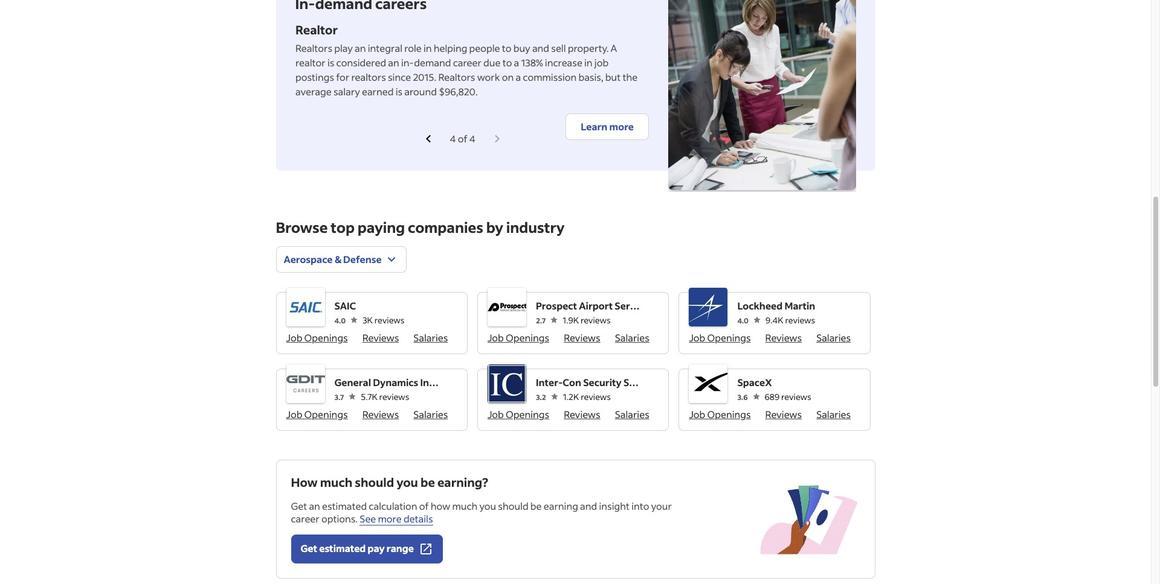 Task type: vqa. For each thing, say whether or not it's contained in the screenshot.


Task type: locate. For each thing, give the bounding box(es) containing it.
work
[[477, 71, 500, 83]]

1 horizontal spatial in
[[584, 56, 592, 69]]

openings
[[304, 332, 348, 344], [506, 332, 549, 344], [707, 332, 751, 344], [304, 409, 348, 421], [506, 409, 549, 421], [707, 409, 751, 421]]

realtor
[[295, 22, 338, 37]]

you
[[397, 475, 418, 491], [480, 500, 496, 513]]

0 vertical spatial get
[[291, 500, 307, 513]]

0 horizontal spatial should
[[355, 475, 394, 491]]

estimated down options.
[[319, 543, 366, 555]]

1 vertical spatial get
[[301, 543, 317, 555]]

reviews right 689
[[781, 392, 811, 403]]

more inside 'see more details' link
[[378, 513, 402, 526]]

estimated up get estimated pay range
[[322, 500, 367, 513]]

get estimated pay range
[[301, 543, 414, 555]]

0 horizontal spatial an
[[309, 500, 320, 513]]

0 horizontal spatial more
[[378, 513, 402, 526]]

salaries link
[[414, 332, 448, 344], [615, 332, 649, 344], [817, 332, 851, 344], [414, 409, 448, 421], [615, 409, 649, 421], [817, 409, 851, 421]]

0 horizontal spatial you
[[397, 475, 418, 491]]

1 horizontal spatial of
[[458, 132, 467, 145]]

reviews for general dynamics information technology
[[362, 409, 399, 421]]

689 reviews is rated 3.6 out of 5 stars figure
[[737, 390, 811, 404]]

services
[[615, 300, 654, 312]]

1.9k
[[563, 315, 579, 326]]

salaries for prospect airport services
[[615, 332, 649, 344]]

career down helping at left top
[[453, 56, 481, 69]]

1 vertical spatial of
[[419, 500, 429, 513]]

and
[[532, 42, 549, 54], [580, 500, 597, 513]]

an left the in-
[[388, 56, 399, 69]]

job down general dynamics information technology image
[[286, 409, 302, 421]]

you down "earning?"
[[480, 500, 496, 513]]

reviews inside figure
[[785, 315, 815, 326]]

much right how
[[320, 475, 352, 491]]

more right learn
[[609, 120, 634, 133]]

4 left next in-demand careers. there is no more next item. icon
[[469, 132, 475, 145]]

0 vertical spatial more
[[609, 120, 634, 133]]

1 4 from the left
[[450, 132, 456, 145]]

1 vertical spatial and
[[580, 500, 597, 513]]

estimated inside get an estimated calculation of how much you should be earning and insight into your career options.
[[322, 500, 367, 513]]

3.6
[[737, 393, 748, 402]]

0 vertical spatial career
[[453, 56, 481, 69]]

openings down 3.7
[[304, 409, 348, 421]]

689 reviews
[[765, 392, 811, 403]]

job openings down the "saic" image
[[286, 332, 348, 344]]

4.0 for lockheed martin
[[737, 317, 749, 326]]

inter-con security systems link
[[536, 376, 662, 390]]

1 horizontal spatial 4.0
[[737, 317, 749, 326]]

realtors
[[295, 42, 332, 54], [438, 71, 475, 83]]

spacex image
[[689, 365, 728, 404]]

openings down lockheed martin image
[[707, 332, 751, 344]]

138%
[[521, 56, 543, 69]]

buy
[[513, 42, 530, 54]]

get for get estimated pay range
[[301, 543, 317, 555]]

job openings link down lockheed martin image
[[689, 332, 751, 344]]

reviews down 5.7k reviews
[[362, 409, 399, 421]]

insight
[[599, 500, 630, 513]]

of
[[458, 132, 467, 145], [419, 500, 429, 513]]

job openings link down '2.7' at the bottom left
[[488, 332, 549, 344]]

openings down the "saic" image
[[304, 332, 348, 344]]

2 vertical spatial an
[[309, 500, 320, 513]]

salaries for saic
[[414, 332, 448, 344]]

job for inter-con security systems
[[488, 409, 504, 421]]

reviews
[[375, 315, 405, 326], [581, 315, 611, 326], [785, 315, 815, 326], [379, 392, 409, 403], [581, 392, 611, 403], [781, 392, 811, 403]]

1 horizontal spatial much
[[452, 500, 478, 513]]

a
[[514, 56, 519, 69], [515, 71, 521, 83]]

lockheed martin image
[[689, 288, 728, 327]]

reviews for saic
[[375, 315, 405, 326]]

openings for inter-con security systems
[[506, 409, 549, 421]]

1 vertical spatial much
[[452, 500, 478, 513]]

4.0 inside figure
[[737, 317, 749, 326]]

0 vertical spatial realtors
[[295, 42, 332, 54]]

you up calculation
[[397, 475, 418, 491]]

reviews for spacex
[[765, 409, 802, 421]]

0 horizontal spatial of
[[419, 500, 429, 513]]

3k reviews is rated 4.0 out of 5 stars figure
[[334, 314, 405, 327]]

career
[[453, 56, 481, 69], [291, 513, 320, 526]]

more right the see
[[378, 513, 402, 526]]

reviews link down 1.9k reviews in the bottom of the page
[[564, 332, 601, 344]]

next in-demand careers. there is no more next item. image
[[490, 132, 504, 146]]

1 horizontal spatial you
[[480, 500, 496, 513]]

and inside get an estimated calculation of how much you should be earning and insight into your career options.
[[580, 500, 597, 513]]

and inside realtor realtors play an integral role in helping people to buy and sell property. a realtor is considered an in-demand career due to a 138% increase in job postings for realtors since 2015. realtors work on a commission basis,  but the average salary earned is around $96,820.
[[532, 42, 549, 54]]

is down play
[[327, 56, 334, 69]]

reviews down martin
[[785, 315, 815, 326]]

of left how
[[419, 500, 429, 513]]

job down spacex image
[[689, 409, 705, 421]]

aerospace & defense button
[[276, 247, 406, 273]]

to up on
[[502, 56, 512, 69]]

on
[[502, 71, 514, 83]]

job openings down lockheed martin image
[[689, 332, 751, 344]]

an inside get an estimated calculation of how much you should be earning and insight into your career options.
[[309, 500, 320, 513]]

1 horizontal spatial an
[[354, 42, 366, 54]]

commission
[[523, 71, 576, 83]]

spacex link
[[737, 376, 811, 390]]

4.0 down saic
[[334, 317, 346, 326]]

how
[[431, 500, 450, 513]]

0 vertical spatial is
[[327, 56, 334, 69]]

be
[[421, 475, 435, 491], [530, 500, 542, 513]]

4 right the previous in-demand careers image
[[450, 132, 456, 145]]

saic
[[334, 300, 356, 312]]

reviews for prospect airport services
[[581, 315, 611, 326]]

job openings down '2.7' at the bottom left
[[488, 332, 549, 344]]

1 vertical spatial estimated
[[319, 543, 366, 555]]

browse
[[276, 218, 328, 237]]

of right the previous in-demand careers image
[[458, 132, 467, 145]]

9.4k
[[766, 315, 784, 326]]

job openings for inter-con security systems
[[488, 409, 549, 421]]

reviews link down 689 reviews at the right bottom of page
[[765, 409, 802, 421]]

should up calculation
[[355, 475, 394, 491]]

salaries for general dynamics information technology
[[414, 409, 448, 421]]

and left the 'insight'
[[580, 500, 597, 513]]

1 horizontal spatial career
[[453, 56, 481, 69]]

2 4.0 from the left
[[737, 317, 749, 326]]

0 vertical spatial an
[[354, 42, 366, 54]]

0 vertical spatial you
[[397, 475, 418, 491]]

0 horizontal spatial 4
[[450, 132, 456, 145]]

in right the role
[[423, 42, 432, 54]]

job openings link for spacex
[[689, 409, 751, 421]]

lockheed
[[737, 300, 783, 312]]

0 horizontal spatial 4.0
[[334, 317, 346, 326]]

an down how
[[309, 500, 320, 513]]

reviews link down 3k reviews
[[362, 332, 399, 344]]

5.7k reviews is rated 3.7 out of 5 stars figure
[[334, 390, 441, 404]]

salaries for spacex
[[817, 409, 851, 421]]

1 vertical spatial more
[[378, 513, 402, 526]]

more inside learn more link
[[609, 120, 634, 133]]

job openings link down 3.7
[[286, 409, 348, 421]]

salaries link for general dynamics information technology
[[414, 409, 448, 421]]

2 horizontal spatial an
[[388, 56, 399, 69]]

career inside realtor realtors play an integral role in helping people to buy and sell property. a realtor is considered an in-demand career due to a 138% increase in job postings for realtors since 2015. realtors work on a commission basis,  but the average salary earned is around $96,820.
[[453, 56, 481, 69]]

reviews link down 9.4k reviews on the bottom right of page
[[765, 332, 802, 344]]

1 vertical spatial you
[[480, 500, 496, 513]]

1 horizontal spatial 4
[[469, 132, 475, 145]]

job openings link for prospect airport services
[[488, 332, 549, 344]]

job openings
[[286, 332, 348, 344], [488, 332, 549, 344], [689, 332, 751, 344], [286, 409, 348, 421], [488, 409, 549, 421], [689, 409, 751, 421]]

1 vertical spatial career
[[291, 513, 320, 526]]

openings down 3.2
[[506, 409, 549, 421]]

reviews down 1.2k reviews
[[564, 409, 601, 421]]

4.0 down lockheed
[[737, 317, 749, 326]]

prospect airport services
[[536, 300, 654, 312]]

in left the job
[[584, 56, 592, 69]]

reviews for general dynamics information technology
[[379, 392, 409, 403]]

realtors up $96,820.
[[438, 71, 475, 83]]

much
[[320, 475, 352, 491], [452, 500, 478, 513]]

0 horizontal spatial be
[[421, 475, 435, 491]]

much down "earning?"
[[452, 500, 478, 513]]

be inside get an estimated calculation of how much you should be earning and insight into your career options.
[[530, 500, 542, 513]]

job openings down 3.7
[[286, 409, 348, 421]]

prospect
[[536, 300, 577, 312]]

realtors
[[351, 71, 386, 83]]

job down the "saic" image
[[286, 332, 302, 344]]

4.0 inside figure
[[334, 317, 346, 326]]

see more details link
[[360, 513, 433, 526]]

0 horizontal spatial much
[[320, 475, 352, 491]]

be up how
[[421, 475, 435, 491]]

realtors up the realtor
[[295, 42, 332, 54]]

1 horizontal spatial be
[[530, 500, 542, 513]]

1 vertical spatial in
[[584, 56, 592, 69]]

reviews down prospect airport services link
[[581, 315, 611, 326]]

inter-
[[536, 376, 563, 389]]

job openings link for lockheed martin
[[689, 332, 751, 344]]

1 horizontal spatial is
[[395, 85, 402, 98]]

0 horizontal spatial in
[[423, 42, 432, 54]]

reviews down 689 reviews at the right bottom of page
[[765, 409, 802, 421]]

1 vertical spatial should
[[498, 500, 529, 513]]

0 horizontal spatial career
[[291, 513, 320, 526]]

0 vertical spatial estimated
[[322, 500, 367, 513]]

reviews down the inter-con security systems link
[[581, 392, 611, 403]]

is down since
[[395, 85, 402, 98]]

estimated
[[322, 500, 367, 513], [319, 543, 366, 555]]

an up the considered
[[354, 42, 366, 54]]

job
[[286, 332, 302, 344], [488, 332, 504, 344], [689, 332, 705, 344], [286, 409, 302, 421], [488, 409, 504, 421], [689, 409, 705, 421]]

job openings link down 3.2
[[488, 409, 549, 421]]

job openings down 3.6
[[689, 409, 751, 421]]

earning
[[544, 500, 578, 513]]

get for get an estimated calculation of how much you should be earning and insight into your career options.
[[291, 500, 307, 513]]

openings for prospect airport services
[[506, 332, 549, 344]]

lockheed martin
[[737, 300, 815, 312]]

job openings link down the "saic" image
[[286, 332, 348, 344]]

reviews for inter-con security systems
[[564, 409, 601, 421]]

to left the buy
[[502, 42, 511, 54]]

job openings down 3.2
[[488, 409, 549, 421]]

you inside get an estimated calculation of how much you should be earning and insight into your career options.
[[480, 500, 496, 513]]

0 horizontal spatial and
[[532, 42, 549, 54]]

get
[[291, 500, 307, 513], [301, 543, 317, 555]]

0 vertical spatial much
[[320, 475, 352, 491]]

reviews right 3k
[[375, 315, 405, 326]]

openings down '2.7' at the bottom left
[[506, 332, 549, 344]]

salaries
[[414, 332, 448, 344], [615, 332, 649, 344], [817, 332, 851, 344], [414, 409, 448, 421], [615, 409, 649, 421], [817, 409, 851, 421]]

job openings link for saic
[[286, 332, 348, 344]]

reviews down 9.4k reviews on the bottom right of page
[[765, 332, 802, 344]]

a down the buy
[[514, 56, 519, 69]]

career left options.
[[291, 513, 320, 526]]

reviews for saic
[[362, 332, 399, 344]]

1 vertical spatial realtors
[[438, 71, 475, 83]]

1 4.0 from the left
[[334, 317, 346, 326]]

job down inter-con security systems image
[[488, 409, 504, 421]]

of inside get an estimated calculation of how much you should be earning and insight into your career options.
[[419, 500, 429, 513]]

0 vertical spatial and
[[532, 42, 549, 54]]

salaries link for spacex
[[817, 409, 851, 421]]

range
[[387, 543, 414, 555]]

reviews link
[[362, 332, 399, 344], [564, 332, 601, 344], [765, 332, 802, 344], [362, 409, 399, 421], [564, 409, 601, 421], [765, 409, 802, 421]]

reviews link for saic
[[362, 332, 399, 344]]

5.7k
[[361, 392, 378, 403]]

1 horizontal spatial should
[[498, 500, 529, 513]]

get inside get an estimated calculation of how much you should be earning and insight into your career options.
[[291, 500, 307, 513]]

job openings link for inter-con security systems
[[488, 409, 549, 421]]

reviews down dynamics
[[379, 392, 409, 403]]

job down lockheed martin image
[[689, 332, 705, 344]]

job openings link
[[286, 332, 348, 344], [488, 332, 549, 344], [689, 332, 751, 344], [286, 409, 348, 421], [488, 409, 549, 421], [689, 409, 751, 421]]

reviews link down 5.7k reviews
[[362, 409, 399, 421]]

reviews
[[362, 332, 399, 344], [564, 332, 601, 344], [765, 332, 802, 344], [362, 409, 399, 421], [564, 409, 601, 421], [765, 409, 802, 421]]

more
[[609, 120, 634, 133], [378, 513, 402, 526]]

job openings link down 3.6
[[689, 409, 751, 421]]

job for saic
[[286, 332, 302, 344]]

and up 138%
[[532, 42, 549, 54]]

should left earning
[[498, 500, 529, 513]]

1 vertical spatial be
[[530, 500, 542, 513]]

salaries for lockheed martin
[[817, 332, 851, 344]]

0 vertical spatial in
[[423, 42, 432, 54]]

how much should you be earning?
[[291, 475, 488, 491]]

reviews down 3k reviews
[[362, 332, 399, 344]]

reviews link down 1.2k reviews
[[564, 409, 601, 421]]

1 horizontal spatial and
[[580, 500, 597, 513]]

and for get
[[580, 500, 597, 513]]

reviews down 1.9k reviews in the bottom of the page
[[564, 332, 601, 344]]

job down prospect airport services image
[[488, 332, 504, 344]]

0 vertical spatial should
[[355, 475, 394, 491]]

to
[[502, 42, 511, 54], [502, 56, 512, 69]]

more for learn
[[609, 120, 634, 133]]

by
[[486, 218, 503, 237]]

in
[[423, 42, 432, 54], [584, 56, 592, 69]]

career inside get an estimated calculation of how much you should be earning and insight into your career options.
[[291, 513, 320, 526]]

job openings link for general dynamics information technology
[[286, 409, 348, 421]]

1 horizontal spatial more
[[609, 120, 634, 133]]

due
[[483, 56, 500, 69]]

be left earning
[[530, 500, 542, 513]]

see
[[360, 513, 376, 526]]

is
[[327, 56, 334, 69], [395, 85, 402, 98]]

much inside get an estimated calculation of how much you should be earning and insight into your career options.
[[452, 500, 478, 513]]

since
[[388, 71, 411, 83]]

openings down 3.6
[[707, 409, 751, 421]]

0 vertical spatial of
[[458, 132, 467, 145]]

job openings for general dynamics information technology
[[286, 409, 348, 421]]

a right on
[[515, 71, 521, 83]]



Task type: describe. For each thing, give the bounding box(es) containing it.
get an estimated calculation of how much you should be earning and insight into your career options.
[[291, 500, 672, 526]]

airport
[[579, 300, 613, 312]]

1.2k
[[563, 392, 579, 403]]

details
[[404, 513, 433, 526]]

aerospace & defense
[[284, 253, 382, 266]]

people
[[469, 42, 500, 54]]

general
[[334, 376, 371, 389]]

1 vertical spatial to
[[502, 56, 512, 69]]

the
[[622, 71, 637, 83]]

0 vertical spatial to
[[502, 42, 511, 54]]

considered
[[336, 56, 386, 69]]

1.2k reviews
[[563, 392, 611, 403]]

689
[[765, 392, 780, 403]]

2015.
[[413, 71, 436, 83]]

0 vertical spatial a
[[514, 56, 519, 69]]

9.4k reviews
[[766, 315, 815, 326]]

reviews link for spacex
[[765, 409, 802, 421]]

get estimated pay range link
[[291, 535, 443, 564]]

earned
[[362, 85, 393, 98]]

learn
[[581, 120, 607, 133]]

reviews for spacex
[[781, 392, 811, 403]]

reviews for prospect airport services
[[564, 332, 601, 344]]

learn more link
[[566, 114, 649, 140]]

security
[[583, 376, 622, 389]]

average
[[295, 85, 331, 98]]

openings for lockheed martin
[[707, 332, 751, 344]]

top
[[331, 218, 355, 237]]

saic image
[[286, 288, 325, 327]]

1.2k reviews is rated 3.2 out of 5 stars figure
[[536, 390, 642, 404]]

1.9k reviews is rated 2.7 out of 5 stars figure
[[536, 314, 642, 327]]

realtor realtors play an integral role in helping people to buy and sell property. a realtor is considered an in-demand career due to a 138% increase in job postings for realtors since 2015. realtors work on a commission basis,  but the average salary earned is around $96,820.
[[295, 22, 637, 98]]

lockheed martin link
[[737, 299, 815, 314]]

more for see
[[378, 513, 402, 526]]

salaries link for saic
[[414, 332, 448, 344]]

reviews for lockheed martin
[[785, 315, 815, 326]]

a
[[610, 42, 617, 54]]

&
[[335, 253, 341, 266]]

2.7
[[536, 317, 546, 326]]

paying
[[358, 218, 405, 237]]

reviews link for inter-con security systems
[[564, 409, 601, 421]]

and for realtor
[[532, 42, 549, 54]]

con
[[563, 376, 581, 389]]

pay
[[368, 543, 385, 555]]

2 4 from the left
[[469, 132, 475, 145]]

1 horizontal spatial realtors
[[438, 71, 475, 83]]

prospect airport services image
[[488, 288, 526, 327]]

1.9k reviews
[[563, 315, 611, 326]]

salaries link for lockheed martin
[[817, 332, 851, 344]]

aerospace
[[284, 253, 333, 266]]

0 vertical spatial be
[[421, 475, 435, 491]]

salaries for inter-con security systems
[[615, 409, 649, 421]]

5.7k reviews
[[361, 392, 409, 403]]

1 vertical spatial is
[[395, 85, 402, 98]]

play
[[334, 42, 353, 54]]

postings
[[295, 71, 334, 83]]

see more details
[[360, 513, 433, 526]]

for
[[336, 71, 349, 83]]

inter-con security systems
[[536, 376, 662, 389]]

salaries link for prospect airport services
[[615, 332, 649, 344]]

job openings for lockheed martin
[[689, 332, 751, 344]]

into
[[632, 500, 649, 513]]

martin
[[785, 300, 815, 312]]

job openings for spacex
[[689, 409, 751, 421]]

earning?
[[437, 475, 488, 491]]

role
[[404, 42, 421, 54]]

property.
[[568, 42, 608, 54]]

previous in-demand careers image
[[421, 132, 435, 146]]

openings for saic
[[304, 332, 348, 344]]

job openings for saic
[[286, 332, 348, 344]]

3.7
[[334, 393, 344, 402]]

options.
[[321, 513, 358, 526]]

increase
[[545, 56, 582, 69]]

helping
[[433, 42, 467, 54]]

general dynamics information technology
[[334, 376, 532, 389]]

job for general dynamics information technology
[[286, 409, 302, 421]]

prospect airport services link
[[536, 299, 654, 314]]

job
[[594, 56, 608, 69]]

integral
[[368, 42, 402, 54]]

demand
[[414, 56, 451, 69]]

reviews for lockheed martin
[[765, 332, 802, 344]]

reviews link for general dynamics information technology
[[362, 409, 399, 421]]

9.4k reviews is rated 4.0 out of 5 stars figure
[[737, 314, 815, 327]]

1 vertical spatial a
[[515, 71, 521, 83]]

how
[[291, 475, 318, 491]]

industry
[[506, 218, 565, 237]]

job for lockheed martin
[[689, 332, 705, 344]]

general dynamics information technology link
[[334, 376, 532, 390]]

saic link
[[334, 299, 405, 314]]

systems
[[624, 376, 662, 389]]

3k reviews
[[363, 315, 405, 326]]

companies
[[408, 218, 483, 237]]

job for spacex
[[689, 409, 705, 421]]

openings for spacex
[[707, 409, 751, 421]]

0 horizontal spatial is
[[327, 56, 334, 69]]

general dynamics information technology image
[[286, 365, 325, 404]]

information
[[420, 376, 476, 389]]

job openings for prospect airport services
[[488, 332, 549, 344]]

0 horizontal spatial realtors
[[295, 42, 332, 54]]

reviews link for lockheed martin
[[765, 332, 802, 344]]

openings for general dynamics information technology
[[304, 409, 348, 421]]

dynamics
[[373, 376, 418, 389]]

technology
[[478, 376, 532, 389]]

job for prospect airport services
[[488, 332, 504, 344]]

in-
[[401, 56, 414, 69]]

3k
[[363, 315, 373, 326]]

around
[[404, 85, 437, 98]]

salary image
[[758, 476, 860, 564]]

spacex
[[737, 376, 772, 389]]

defense
[[343, 253, 382, 266]]

reviews link for prospect airport services
[[564, 332, 601, 344]]

3.2
[[536, 393, 546, 402]]

realtor
[[295, 56, 325, 69]]

browse top paying companies by industry
[[276, 218, 565, 237]]

$96,820.
[[439, 85, 478, 98]]

but
[[605, 71, 620, 83]]

4.0 for saic
[[334, 317, 346, 326]]

sell
[[551, 42, 566, 54]]

reviews for inter-con security systems
[[581, 392, 611, 403]]

basis,
[[578, 71, 603, 83]]

1 vertical spatial an
[[388, 56, 399, 69]]

calculation
[[369, 500, 417, 513]]

should inside get an estimated calculation of how much you should be earning and insight into your career options.
[[498, 500, 529, 513]]

inter-con security systems image
[[488, 365, 526, 404]]

salaries link for inter-con security systems
[[615, 409, 649, 421]]

salary
[[333, 85, 360, 98]]



